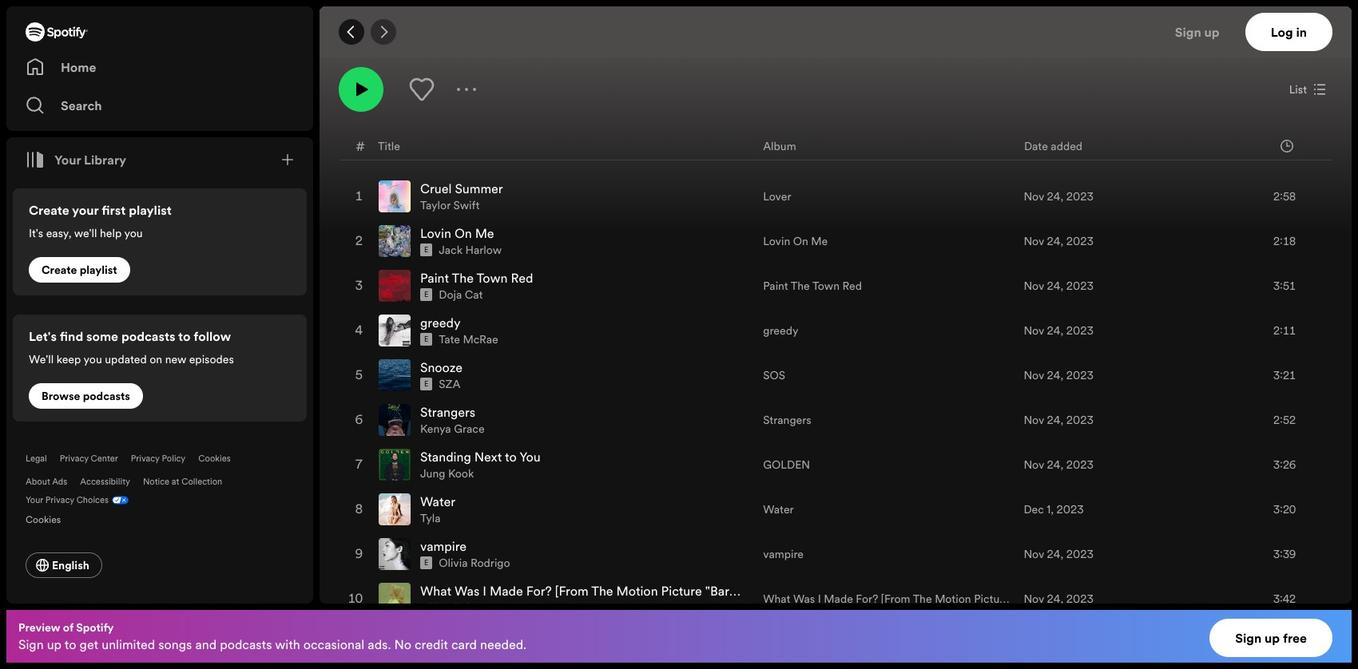 Task type: describe. For each thing, give the bounding box(es) containing it.
1 vertical spatial cookies link
[[26, 510, 74, 527]]

about ads link
[[26, 476, 67, 488]]

cruel summer cell
[[379, 175, 750, 218]]

3:42
[[1273, 591, 1296, 607]]

1 horizontal spatial greedy link
[[763, 323, 798, 339]]

privacy center
[[60, 453, 118, 465]]

nov 24, 2023 for paint the town red
[[1024, 278, 1094, 294]]

nov 24, 2023 for standing next to you
[[1024, 457, 1094, 473]]

privacy down ads
[[45, 494, 74, 506]]

next
[[474, 448, 502, 466]]

nov for standing next to you
[[1024, 457, 1044, 473]]

ads
[[52, 476, 67, 488]]

0 vertical spatial cookies
[[198, 453, 231, 465]]

rodrigo
[[471, 555, 510, 571]]

choices
[[76, 494, 109, 506]]

explicit element for vampire
[[420, 557, 432, 570]]

lovin on me
[[763, 233, 828, 249]]

#
[[356, 137, 365, 155]]

standing next to you cell
[[379, 443, 750, 486]]

explicit element for snooze
[[420, 378, 432, 391]]

follow
[[194, 328, 231, 345]]

red for paint the town red
[[842, 278, 862, 294]]

explicit element for lovin on me
[[420, 244, 432, 256]]

3:26
[[1273, 457, 1296, 473]]

me for lovin on me
[[811, 233, 828, 249]]

0 horizontal spatial lovin on me link
[[420, 224, 494, 242]]

occasional
[[303, 636, 364, 653]]

billie
[[420, 600, 444, 616]]

nov for lovin on me
[[1024, 233, 1044, 249]]

vampire for vampire e
[[420, 538, 467, 555]]

1,
[[1047, 502, 1054, 518]]

podcasts inside preview of spotify sign up to get unlimited songs and podcasts with occasional ads. no credit card needed.
[[220, 636, 272, 653]]

today's top hits grid
[[320, 131, 1351, 669]]

browse
[[42, 388, 80, 404]]

sza
[[439, 376, 460, 392]]

sign up free
[[1235, 629, 1307, 647]]

greedy for greedy e
[[420, 314, 461, 332]]

2023 for lovin on me
[[1066, 233, 1094, 249]]

songs
[[158, 636, 192, 653]]

easy,
[[46, 225, 71, 241]]

your library button
[[19, 144, 133, 176]]

vampire for vampire
[[763, 546, 804, 562]]

home
[[61, 58, 96, 76]]

town for paint the town red e
[[476, 269, 508, 287]]

spotify inside preview of spotify sign up to get unlimited songs and podcasts with occasional ads. no credit card needed.
[[76, 620, 114, 636]]

1 horizontal spatial vampire link
[[763, 546, 804, 562]]

about
[[26, 476, 50, 488]]

log in button
[[1245, 13, 1332, 51]]

your privacy choices button
[[26, 494, 109, 506]]

water link inside cell
[[420, 493, 455, 510]]

2:58
[[1273, 189, 1296, 205]]

sos
[[763, 367, 785, 383]]

3:51
[[1273, 278, 1296, 294]]

doja cat
[[439, 287, 483, 303]]

taylor swift link
[[420, 197, 480, 213]]

nov for vampire
[[1024, 546, 1044, 562]]

1 horizontal spatial cookies link
[[198, 453, 231, 465]]

you for first
[[124, 225, 143, 241]]

get
[[80, 636, 98, 653]]

billie eilish link
[[420, 600, 473, 616]]

free
[[1283, 629, 1307, 647]]

town for paint the town red
[[812, 278, 840, 294]]

24, for standing next to you
[[1047, 457, 1063, 473]]

sign up button
[[1168, 13, 1245, 51]]

keep
[[56, 351, 81, 367]]

snooze e
[[420, 359, 463, 389]]

9 24, from the top
[[1047, 591, 1063, 607]]

nov 24, 2023 for snooze
[[1024, 367, 1094, 383]]

privacy policy link
[[131, 453, 186, 465]]

sos link
[[763, 367, 785, 383]]

card
[[451, 636, 477, 653]]

english
[[52, 558, 89, 574]]

greedy e
[[420, 314, 461, 344]]

go forward image
[[377, 26, 390, 38]]

browse podcasts link
[[29, 383, 143, 409]]

privacy center link
[[60, 453, 118, 465]]

e for greedy
[[424, 335, 428, 344]]

browse podcasts
[[42, 388, 130, 404]]

dec 1, 2023
[[1024, 502, 1084, 518]]

find
[[60, 328, 83, 345]]

2:18
[[1273, 233, 1296, 249]]

greedy cell
[[379, 309, 750, 352]]

vampire cell
[[379, 533, 750, 576]]

with
[[275, 636, 300, 653]]

your privacy choices
[[26, 494, 109, 506]]

lovin for lovin on me
[[763, 233, 790, 249]]

lover link
[[763, 189, 791, 205]]

2:11
[[1273, 323, 1296, 339]]

on
[[150, 351, 162, 367]]

mcrae
[[463, 332, 498, 347]]

no
[[394, 636, 411, 653]]

strangers cell
[[379, 399, 750, 442]]

nov 24, 2023 for vampire
[[1024, 546, 1094, 562]]

some
[[86, 328, 118, 345]]

your for your library
[[54, 151, 81, 169]]

# column header
[[356, 132, 365, 160]]

standing next to you link
[[420, 448, 541, 466]]

jung kook link
[[420, 466, 474, 482]]

paint for paint the town red
[[763, 278, 788, 294]]

nov for snooze
[[1024, 367, 1044, 383]]

the for paint the town red
[[791, 278, 810, 294]]

needed.
[[480, 636, 527, 653]]

accessibility link
[[80, 476, 130, 488]]

create for playlist
[[42, 262, 77, 278]]

to inside let's find some podcasts to follow we'll keep you updated on new episodes
[[178, 328, 191, 345]]

golden
[[763, 457, 810, 473]]

on for lovin on me e
[[454, 224, 472, 242]]

strangers kenya grace
[[420, 403, 485, 437]]

0 horizontal spatial cookies
[[26, 513, 61, 526]]

golden link
[[763, 457, 810, 473]]

paint for paint the town red e
[[420, 269, 449, 287]]

notice at collection link
[[143, 476, 222, 488]]

you for some
[[83, 351, 102, 367]]

let's find some podcasts to follow we'll keep you updated on new episodes
[[29, 328, 234, 367]]

nov 24, 2023 for strangers
[[1024, 412, 1094, 428]]

24, for vampire
[[1047, 546, 1063, 562]]

new
[[165, 351, 186, 367]]

sign up
[[1175, 23, 1220, 41]]

go back image
[[345, 26, 358, 38]]

cruel summer link
[[420, 180, 503, 197]]

notice at collection
[[143, 476, 222, 488]]

24, for snooze
[[1047, 367, 1063, 383]]

3:42 cell
[[1222, 578, 1318, 621]]

nov 24, 2023 for lovin on me
[[1024, 233, 1094, 249]]

california consumer privacy act (ccpa) opt-out icon image
[[109, 494, 129, 510]]

greedy for greedy
[[763, 323, 798, 339]]

privacy for privacy center
[[60, 453, 89, 465]]

dec
[[1024, 502, 1044, 518]]

jack
[[439, 242, 463, 258]]

paint the town red cell
[[379, 264, 750, 308]]



Task type: locate. For each thing, give the bounding box(es) containing it.
1 horizontal spatial red
[[842, 278, 862, 294]]

create your first playlist it's easy, we'll help you
[[29, 201, 172, 241]]

cat
[[465, 287, 483, 303]]

explicit element for paint the town red
[[420, 288, 432, 301]]

lovin
[[420, 224, 451, 242], [763, 233, 790, 249]]

lovin on me link up paint the town red
[[763, 233, 828, 249]]

up left "free"
[[1265, 629, 1280, 647]]

1 nov 24, 2023 from the top
[[1024, 189, 1094, 205]]

sign inside button
[[1175, 23, 1201, 41]]

log
[[1271, 23, 1293, 41]]

your down about
[[26, 494, 43, 506]]

5 e from the top
[[424, 558, 428, 568]]

credit
[[415, 636, 448, 653]]

accessibility
[[80, 476, 130, 488]]

2 e from the top
[[424, 290, 428, 300]]

3 explicit element from the top
[[420, 333, 432, 346]]

2 vertical spatial to
[[65, 636, 76, 653]]

legal
[[26, 453, 47, 465]]

to left you
[[505, 448, 517, 466]]

strangers inside strangers kenya grace
[[420, 403, 475, 421]]

3 nov 24, 2023 from the top
[[1024, 278, 1094, 294]]

4 24, from the top
[[1047, 323, 1063, 339]]

6 nov from the top
[[1024, 412, 1044, 428]]

List button
[[1283, 77, 1332, 102]]

0 horizontal spatial vampire
[[420, 538, 467, 555]]

24, for cruel summer
[[1047, 189, 1063, 205]]

create for your
[[29, 201, 69, 219]]

your for your privacy choices
[[26, 494, 43, 506]]

7 24, from the top
[[1047, 457, 1063, 473]]

legal link
[[26, 453, 47, 465]]

2023 for standing next to you
[[1066, 457, 1094, 473]]

top bar and user menu element
[[320, 6, 1352, 58]]

3 e from the top
[[424, 335, 428, 344]]

1 horizontal spatial water
[[763, 502, 794, 518]]

spotify image
[[339, 10, 358, 29], [26, 22, 88, 42]]

0 vertical spatial create
[[29, 201, 69, 219]]

e down snooze
[[424, 379, 428, 389]]

paint the town red
[[763, 278, 862, 294]]

5 24, from the top
[[1047, 367, 1063, 383]]

5 nov from the top
[[1024, 367, 1044, 383]]

to inside standing next to you jung kook
[[505, 448, 517, 466]]

vampire inside cell
[[420, 538, 467, 555]]

podcasts up on
[[121, 328, 175, 345]]

1 horizontal spatial playlist
[[129, 201, 172, 219]]

create up easy,
[[29, 201, 69, 219]]

4 nov 24, 2023 from the top
[[1024, 323, 1094, 339]]

grace
[[454, 421, 485, 437]]

1 horizontal spatial spotify image
[[339, 10, 358, 29]]

red inside paint the town red e
[[511, 269, 533, 287]]

1 horizontal spatial paint the town red link
[[763, 278, 862, 294]]

podcasts right and at bottom
[[220, 636, 272, 653]]

on inside "lovin on me e"
[[454, 224, 472, 242]]

explicit element left jack
[[420, 244, 432, 256]]

0 horizontal spatial your
[[26, 494, 43, 506]]

greedy
[[420, 314, 461, 332], [763, 323, 798, 339]]

lovin on me e
[[420, 224, 494, 255]]

explicit element inside greedy cell
[[420, 333, 432, 346]]

kenya
[[420, 421, 451, 437]]

town inside paint the town red e
[[476, 269, 508, 287]]

create inside the create your first playlist it's easy, we'll help you
[[29, 201, 69, 219]]

preview of spotify sign up to get unlimited songs and podcasts with occasional ads. no credit card needed.
[[18, 620, 527, 653]]

you inside let's find some podcasts to follow we'll keep you updated on new episodes
[[83, 351, 102, 367]]

doja cat link
[[439, 287, 483, 303]]

paint
[[420, 269, 449, 287], [763, 278, 788, 294]]

0 horizontal spatial the
[[452, 269, 474, 287]]

standing next to you jung kook
[[420, 448, 541, 482]]

lovin on me link down taylor swift link at the left top
[[420, 224, 494, 242]]

sign inside 'button'
[[1235, 629, 1262, 647]]

library
[[84, 151, 126, 169]]

red for paint the town red e
[[511, 269, 533, 287]]

paint the town red link down jack harlow link
[[420, 269, 533, 287]]

to up new
[[178, 328, 191, 345]]

create down easy,
[[42, 262, 77, 278]]

greedy up 'sos' link
[[763, 323, 798, 339]]

2 24, from the top
[[1047, 233, 1063, 249]]

1 horizontal spatial you
[[124, 225, 143, 241]]

spotify image inside main element
[[26, 22, 88, 42]]

0 horizontal spatial paint the town red link
[[420, 269, 533, 287]]

your library
[[54, 151, 126, 169]]

0 horizontal spatial paint
[[420, 269, 449, 287]]

24,
[[1047, 189, 1063, 205], [1047, 233, 1063, 249], [1047, 278, 1063, 294], [1047, 323, 1063, 339], [1047, 367, 1063, 383], [1047, 412, 1063, 428], [1047, 457, 1063, 473], [1047, 546, 1063, 562], [1047, 591, 1063, 607]]

tyla link
[[420, 510, 441, 526]]

your
[[54, 151, 81, 169], [26, 494, 43, 506]]

privacy up notice
[[131, 453, 160, 465]]

playlist down help
[[80, 262, 117, 278]]

0 horizontal spatial sign
[[18, 636, 44, 653]]

playlist inside "button"
[[80, 262, 117, 278]]

0 horizontal spatial me
[[475, 224, 494, 242]]

24, for greedy
[[1047, 323, 1063, 339]]

greedy link inside cell
[[420, 314, 461, 332]]

e left jack
[[424, 245, 428, 255]]

1 vertical spatial cookies
[[26, 513, 61, 526]]

0 horizontal spatial cookies link
[[26, 510, 74, 527]]

1 e from the top
[[424, 245, 428, 255]]

main element
[[6, 6, 313, 604]]

greedy link
[[420, 314, 461, 332], [763, 323, 798, 339]]

create inside "button"
[[42, 262, 77, 278]]

2023 for greedy
[[1066, 323, 1094, 339]]

e inside vampire e
[[424, 558, 428, 568]]

jack harlow link
[[439, 242, 502, 258]]

4 nov from the top
[[1024, 323, 1044, 339]]

e inside greedy e
[[424, 335, 428, 344]]

9 nov from the top
[[1024, 591, 1044, 607]]

standing
[[420, 448, 471, 466]]

privacy for privacy policy
[[131, 453, 160, 465]]

strangers link up 'golden'
[[763, 412, 811, 428]]

you right the keep
[[83, 351, 102, 367]]

search link
[[26, 89, 294, 121]]

0 horizontal spatial strangers link
[[420, 403, 475, 421]]

8 nov from the top
[[1024, 546, 1044, 562]]

1 horizontal spatial your
[[54, 151, 81, 169]]

1 horizontal spatial paint
[[763, 278, 788, 294]]

greedy inside cell
[[420, 314, 461, 332]]

0 vertical spatial your
[[54, 151, 81, 169]]

nov for strangers
[[1024, 412, 1044, 428]]

4 explicit element from the top
[[420, 378, 432, 391]]

town down harlow
[[476, 269, 508, 287]]

0 vertical spatial playlist
[[129, 201, 172, 219]]

english button
[[26, 553, 102, 578]]

town down the lovin on me
[[812, 278, 840, 294]]

your inside your library button
[[54, 151, 81, 169]]

paint down the lovin on me
[[763, 278, 788, 294]]

0 vertical spatial cookies link
[[198, 453, 231, 465]]

privacy up ads
[[60, 453, 89, 465]]

0 horizontal spatial up
[[47, 636, 62, 653]]

3:20
[[1273, 502, 1296, 518]]

# row
[[340, 132, 1332, 161]]

0 horizontal spatial on
[[454, 224, 472, 242]]

0 horizontal spatial water link
[[420, 493, 455, 510]]

2023 for strangers
[[1066, 412, 1094, 428]]

unlimited
[[102, 636, 155, 653]]

2023 for vampire
[[1066, 546, 1094, 562]]

tate mcrae
[[439, 332, 498, 347]]

log in
[[1271, 23, 1307, 41]]

podcasts inside let's find some podcasts to follow we'll keep you updated on new episodes
[[121, 328, 175, 345]]

3:21
[[1273, 367, 1296, 383]]

0 horizontal spatial to
[[65, 636, 76, 653]]

e inside paint the town red e
[[424, 290, 428, 300]]

me up paint the town red
[[811, 233, 828, 249]]

cruel summer taylor swift
[[420, 180, 503, 213]]

cookies link up collection
[[198, 453, 231, 465]]

explicit element for greedy
[[420, 333, 432, 346]]

0 horizontal spatial red
[[511, 269, 533, 287]]

2023 for paint the town red
[[1066, 278, 1094, 294]]

sign for sign up
[[1175, 23, 1201, 41]]

center
[[91, 453, 118, 465]]

list
[[1289, 81, 1307, 97]]

1 horizontal spatial greedy
[[763, 323, 798, 339]]

doja
[[439, 287, 462, 303]]

lovin down "lover"
[[763, 233, 790, 249]]

1 vertical spatial you
[[83, 351, 102, 367]]

4 e from the top
[[424, 379, 428, 389]]

you
[[124, 225, 143, 241], [83, 351, 102, 367]]

0 horizontal spatial greedy
[[420, 314, 461, 332]]

nov 24, 2023 for cruel summer
[[1024, 189, 1094, 205]]

3 nov from the top
[[1024, 278, 1044, 294]]

spotify image up home
[[26, 22, 88, 42]]

lover
[[763, 189, 791, 205]]

7 nov 24, 2023 from the top
[[1024, 457, 1094, 473]]

playlist right first
[[129, 201, 172, 219]]

album
[[763, 138, 796, 154]]

0 horizontal spatial spotify image
[[26, 22, 88, 42]]

episodes
[[189, 351, 234, 367]]

greedy link up 'sos' link
[[763, 323, 798, 339]]

1 vertical spatial playlist
[[80, 262, 117, 278]]

1 vertical spatial spotify
[[76, 620, 114, 636]]

1 vertical spatial podcasts
[[83, 388, 130, 404]]

water link down jung
[[420, 493, 455, 510]]

strangers link down sza
[[420, 403, 475, 421]]

2:58 cell
[[1222, 175, 1318, 218]]

cookies link
[[198, 453, 231, 465], [26, 510, 74, 527]]

me inside "lovin on me e"
[[475, 224, 494, 242]]

5 nov 24, 2023 from the top
[[1024, 367, 1094, 383]]

your
[[72, 201, 99, 219]]

duration image
[[1281, 139, 1293, 152]]

1 horizontal spatial on
[[793, 233, 808, 249]]

1 horizontal spatial strangers link
[[763, 412, 811, 428]]

you
[[519, 448, 541, 466]]

explicit element
[[420, 244, 432, 256], [420, 288, 432, 301], [420, 333, 432, 346], [420, 378, 432, 391], [420, 557, 432, 570]]

e for snooze
[[424, 379, 428, 389]]

1 horizontal spatial sign
[[1175, 23, 1201, 41]]

it's
[[29, 225, 43, 241]]

title
[[378, 138, 400, 154]]

water for water tyla
[[420, 493, 455, 510]]

explicit element down snooze
[[420, 378, 432, 391]]

help
[[100, 225, 122, 241]]

24, for strangers
[[1047, 412, 1063, 428]]

greedy link down doja
[[420, 314, 461, 332]]

e left tate
[[424, 335, 428, 344]]

0 vertical spatial you
[[124, 225, 143, 241]]

2 vertical spatial podcasts
[[220, 636, 272, 653]]

1 horizontal spatial vampire
[[763, 546, 804, 562]]

spotify right go back image
[[361, 11, 399, 27]]

cookies down your privacy choices "button"
[[26, 513, 61, 526]]

to inside preview of spotify sign up to get unlimited songs and podcasts with occasional ads. no credit card needed.
[[65, 636, 76, 653]]

0 vertical spatial to
[[178, 328, 191, 345]]

2 nov from the top
[[1024, 233, 1044, 249]]

0 vertical spatial podcasts
[[121, 328, 175, 345]]

2 nov 24, 2023 from the top
[[1024, 233, 1094, 249]]

2023 for water
[[1057, 502, 1084, 518]]

to left 'get'
[[65, 636, 76, 653]]

explicit element inside lovin on me cell
[[420, 244, 432, 256]]

1 horizontal spatial cookies
[[198, 453, 231, 465]]

kenya grace link
[[420, 421, 485, 437]]

1 horizontal spatial up
[[1204, 23, 1220, 41]]

spotify right of
[[76, 620, 114, 636]]

nov for paint the town red
[[1024, 278, 1044, 294]]

9 nov 24, 2023 from the top
[[1024, 591, 1094, 607]]

strangers for strangers
[[763, 412, 811, 428]]

up left of
[[47, 636, 62, 653]]

0 vertical spatial spotify
[[361, 11, 399, 27]]

explicit element inside vampire cell
[[420, 557, 432, 570]]

the inside paint the town red e
[[452, 269, 474, 287]]

you right help
[[124, 225, 143, 241]]

6 24, from the top
[[1047, 412, 1063, 428]]

0 horizontal spatial strangers
[[420, 403, 475, 421]]

taylor
[[420, 197, 451, 213]]

e inside snooze e
[[424, 379, 428, 389]]

ads.
[[368, 636, 391, 653]]

strangers down sza
[[420, 403, 475, 421]]

1 horizontal spatial me
[[811, 233, 828, 249]]

billie eilish cell
[[379, 578, 750, 621]]

8 nov 24, 2023 from the top
[[1024, 546, 1094, 562]]

at
[[172, 476, 179, 488]]

you inside the create your first playlist it's easy, we'll help you
[[124, 225, 143, 241]]

explicit element left doja
[[420, 288, 432, 301]]

0 horizontal spatial greedy link
[[420, 314, 461, 332]]

nov for cruel summer
[[1024, 189, 1044, 205]]

strangers for strangers kenya grace
[[420, 403, 475, 421]]

podcasts down updated on the left bottom of the page
[[83, 388, 130, 404]]

cookies
[[198, 453, 231, 465], [26, 513, 61, 526]]

1 explicit element from the top
[[420, 244, 432, 256]]

lovin inside "lovin on me e"
[[420, 224, 451, 242]]

tate
[[439, 332, 460, 347]]

3:39
[[1273, 546, 1296, 562]]

sign for sign up free
[[1235, 629, 1262, 647]]

on
[[454, 224, 472, 242], [793, 233, 808, 249]]

0 horizontal spatial lovin
[[420, 224, 451, 242]]

lovin on me cell
[[379, 220, 750, 263]]

1 nov from the top
[[1024, 189, 1044, 205]]

2 horizontal spatial to
[[505, 448, 517, 466]]

water link down golden link
[[763, 502, 794, 518]]

0 horizontal spatial playlist
[[80, 262, 117, 278]]

me
[[475, 224, 494, 242], [811, 233, 828, 249]]

7 nov from the top
[[1024, 457, 1044, 473]]

cookies link down your privacy choices "button"
[[26, 510, 74, 527]]

and
[[195, 636, 217, 653]]

let's
[[29, 328, 57, 345]]

water tyla
[[420, 493, 455, 526]]

home link
[[26, 51, 294, 83]]

0 horizontal spatial town
[[476, 269, 508, 287]]

sign inside preview of spotify sign up to get unlimited songs and podcasts with occasional ads. no credit card needed.
[[18, 636, 44, 653]]

explicit element inside paint the town red cell
[[420, 288, 432, 301]]

paint the town red link down the lovin on me
[[763, 278, 862, 294]]

1 horizontal spatial town
[[812, 278, 840, 294]]

2023 for cruel summer
[[1066, 189, 1094, 205]]

e inside "lovin on me e"
[[424, 245, 428, 255]]

strangers up 'golden'
[[763, 412, 811, 428]]

e left doja
[[424, 290, 428, 300]]

1 horizontal spatial lovin
[[763, 233, 790, 249]]

8 24, from the top
[[1047, 546, 1063, 562]]

2023 for snooze
[[1066, 367, 1094, 383]]

6 nov 24, 2023 from the top
[[1024, 412, 1094, 428]]

1 24, from the top
[[1047, 189, 1063, 205]]

1 horizontal spatial lovin on me link
[[763, 233, 828, 249]]

me for lovin on me e
[[475, 224, 494, 242]]

1 vertical spatial create
[[42, 262, 77, 278]]

playlist
[[129, 201, 172, 219], [80, 262, 117, 278]]

we'll
[[29, 351, 54, 367]]

0 horizontal spatial you
[[83, 351, 102, 367]]

on for lovin on me
[[793, 233, 808, 249]]

spotify image left spotify 'link'
[[339, 10, 358, 29]]

summer
[[455, 180, 503, 197]]

spotify link
[[361, 11, 399, 27]]

create playlist button
[[29, 257, 130, 283]]

lovin on me link
[[420, 224, 494, 242], [763, 233, 828, 249]]

24, for paint the town red
[[1047, 278, 1063, 294]]

up inside sign up free 'button'
[[1265, 629, 1280, 647]]

greedy down doja
[[420, 314, 461, 332]]

privacy policy
[[131, 453, 186, 465]]

duration element
[[1281, 139, 1293, 152]]

nov for greedy
[[1024, 323, 1044, 339]]

24, for lovin on me
[[1047, 233, 1063, 249]]

the
[[452, 269, 474, 287], [791, 278, 810, 294]]

your left library
[[54, 151, 81, 169]]

2 horizontal spatial up
[[1265, 629, 1280, 647]]

snooze cell
[[379, 354, 750, 397]]

water down golden link
[[763, 502, 794, 518]]

jung
[[420, 466, 445, 482]]

nov 24, 2023 for greedy
[[1024, 323, 1094, 339]]

spotify
[[361, 11, 399, 27], [76, 620, 114, 636]]

up left log
[[1204, 23, 1220, 41]]

strangers
[[420, 403, 475, 421], [763, 412, 811, 428]]

0 horizontal spatial spotify
[[76, 620, 114, 636]]

eilish
[[447, 600, 473, 616]]

up inside 'sign up' button
[[1204, 23, 1220, 41]]

up inside preview of spotify sign up to get unlimited songs and podcasts with occasional ads. no credit card needed.
[[47, 636, 62, 653]]

explicit element left the olivia
[[420, 557, 432, 570]]

billie eilish
[[420, 600, 473, 616]]

water for water
[[763, 502, 794, 518]]

e left the olivia
[[424, 558, 428, 568]]

3 24, from the top
[[1047, 278, 1063, 294]]

water inside cell
[[420, 493, 455, 510]]

the for paint the town red e
[[452, 269, 474, 287]]

me down swift
[[475, 224, 494, 242]]

1 vertical spatial to
[[505, 448, 517, 466]]

explicit element inside snooze cell
[[420, 378, 432, 391]]

1 horizontal spatial strangers
[[763, 412, 811, 428]]

paint inside paint the town red e
[[420, 269, 449, 287]]

0 horizontal spatial water
[[420, 493, 455, 510]]

playlist inside the create your first playlist it's easy, we'll help you
[[129, 201, 172, 219]]

explicit element left tate
[[420, 333, 432, 346]]

cookies up collection
[[198, 453, 231, 465]]

1 horizontal spatial spotify
[[361, 11, 399, 27]]

water cell
[[379, 488, 750, 531]]

lovin for lovin on me e
[[420, 224, 451, 242]]

2 horizontal spatial sign
[[1235, 629, 1262, 647]]

about ads
[[26, 476, 67, 488]]

kook
[[448, 466, 474, 482]]

5 explicit element from the top
[[420, 557, 432, 570]]

up for sign up
[[1204, 23, 1220, 41]]

1 horizontal spatial water link
[[763, 502, 794, 518]]

up for sign up free
[[1265, 629, 1280, 647]]

0 horizontal spatial vampire link
[[420, 538, 467, 555]]

1 vertical spatial your
[[26, 494, 43, 506]]

lovin down taylor
[[420, 224, 451, 242]]

snooze link
[[420, 359, 463, 376]]

first
[[102, 201, 126, 219]]

2 explicit element from the top
[[420, 288, 432, 301]]

search
[[61, 97, 102, 114]]

collection
[[181, 476, 222, 488]]

paint down jack
[[420, 269, 449, 287]]

vampire
[[420, 538, 467, 555], [763, 546, 804, 562]]

sign up free button
[[1210, 619, 1332, 657]]

water down jung
[[420, 493, 455, 510]]

e for vampire
[[424, 558, 428, 568]]

1 horizontal spatial the
[[791, 278, 810, 294]]

1 horizontal spatial to
[[178, 328, 191, 345]]



Task type: vqa. For each thing, say whether or not it's contained in the screenshot.


